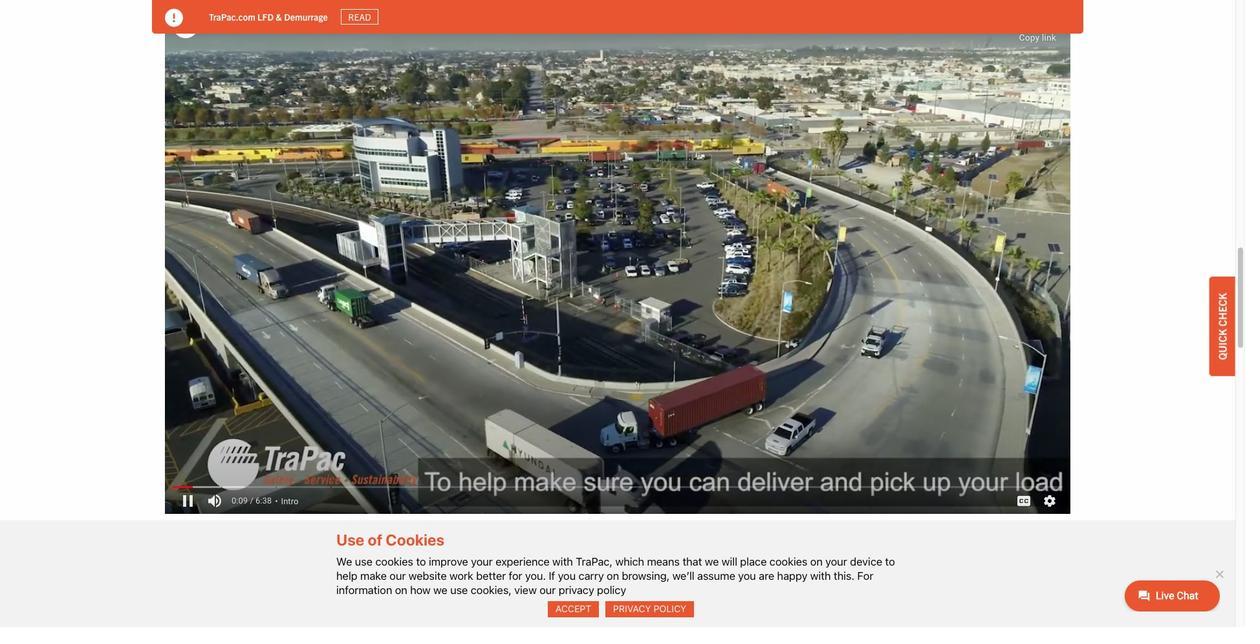 Task type: vqa. For each thing, say whether or not it's contained in the screenshot.
1st 10/09/2023 from the left
no



Task type: describe. For each thing, give the bounding box(es) containing it.
information
[[337, 584, 392, 597]]

privacy
[[559, 584, 595, 597]]

make
[[360, 570, 387, 583]]

0 vertical spatial our
[[390, 570, 406, 583]]

means
[[647, 556, 680, 569]]

read
[[348, 11, 371, 23]]

this.
[[834, 570, 855, 583]]

2 you from the left
[[739, 570, 756, 583]]

improve
[[429, 556, 468, 569]]

1 horizontal spatial our
[[540, 584, 556, 597]]

solid image
[[165, 9, 183, 27]]

no image
[[1213, 568, 1226, 581]]

1 you from the left
[[558, 570, 576, 583]]

privacy policy link
[[606, 602, 694, 618]]

use of cookies we use cookies to improve your experience with trapac, which means that we will place cookies on your device to help make our website work better for you. if you carry on browsing, we'll assume you are happy with this. for information on how we use cookies, view our privacy policy
[[337, 532, 896, 597]]

2 horizontal spatial on
[[811, 556, 823, 569]]

demurrage
[[284, 11, 328, 22]]

accept link
[[548, 602, 599, 618]]

view
[[515, 584, 537, 597]]

you.
[[525, 570, 546, 583]]

quick check
[[1217, 293, 1230, 360]]

&
[[276, 11, 282, 22]]

privacy policy
[[614, 604, 687, 615]]

cookies,
[[471, 584, 512, 597]]

trapac,
[[576, 556, 613, 569]]

read link
[[341, 9, 379, 25]]

1 horizontal spatial we
[[705, 556, 719, 569]]

are
[[759, 570, 775, 583]]

1 vertical spatial we
[[434, 584, 448, 597]]

accept
[[556, 604, 592, 615]]

better
[[476, 570, 506, 583]]



Task type: locate. For each thing, give the bounding box(es) containing it.
cookies
[[386, 532, 445, 550]]

use down work
[[451, 584, 468, 597]]

assume
[[698, 570, 736, 583]]

1 to from the left
[[416, 556, 426, 569]]

to right device
[[886, 556, 896, 569]]

0 vertical spatial use
[[355, 556, 373, 569]]

use
[[355, 556, 373, 569], [451, 584, 468, 597]]

which
[[616, 556, 645, 569]]

you
[[558, 570, 576, 583], [739, 570, 756, 583]]

cookies
[[376, 556, 414, 569], [770, 556, 808, 569]]

website
[[409, 570, 447, 583]]

lfd
[[258, 11, 274, 22]]

for
[[858, 570, 874, 583]]

1 horizontal spatial to
[[886, 556, 896, 569]]

your up the this.
[[826, 556, 848, 569]]

place
[[741, 556, 767, 569]]

trapac.com lfd & demurrage
[[209, 11, 328, 22]]

2 cookies from the left
[[770, 556, 808, 569]]

carry
[[579, 570, 604, 583]]

1 horizontal spatial with
[[811, 570, 831, 583]]

quick
[[1217, 329, 1230, 360]]

how
[[410, 584, 431, 597]]

0 horizontal spatial we
[[434, 584, 448, 597]]

browsing,
[[622, 570, 670, 583]]

0 horizontal spatial your
[[471, 556, 493, 569]]

experience
[[496, 556, 550, 569]]

if
[[549, 570, 555, 583]]

to up website
[[416, 556, 426, 569]]

0 vertical spatial we
[[705, 556, 719, 569]]

0 horizontal spatial you
[[558, 570, 576, 583]]

0 horizontal spatial to
[[416, 556, 426, 569]]

1 horizontal spatial your
[[826, 556, 848, 569]]

1 vertical spatial use
[[451, 584, 468, 597]]

we up the assume
[[705, 556, 719, 569]]

you right if
[[558, 570, 576, 583]]

cookies up happy
[[770, 556, 808, 569]]

you down place
[[739, 570, 756, 583]]

for
[[509, 570, 523, 583]]

with
[[553, 556, 573, 569], [811, 570, 831, 583]]

help
[[337, 570, 358, 583]]

we down website
[[434, 584, 448, 597]]

1 your from the left
[[471, 556, 493, 569]]

we
[[337, 556, 352, 569]]

0 vertical spatial with
[[553, 556, 573, 569]]

0 horizontal spatial our
[[390, 570, 406, 583]]

trapac.com
[[209, 11, 256, 22]]

1 cookies from the left
[[376, 556, 414, 569]]

on left device
[[811, 556, 823, 569]]

use up make
[[355, 556, 373, 569]]

0 horizontal spatial with
[[553, 556, 573, 569]]

1 horizontal spatial cookies
[[770, 556, 808, 569]]

on
[[811, 556, 823, 569], [607, 570, 619, 583], [395, 584, 408, 597]]

policy
[[654, 604, 687, 615]]

device
[[851, 556, 883, 569]]

on left the how
[[395, 584, 408, 597]]

our
[[390, 570, 406, 583], [540, 584, 556, 597]]

work
[[450, 570, 474, 583]]

we'll
[[673, 570, 695, 583]]

will
[[722, 556, 738, 569]]

0 vertical spatial on
[[811, 556, 823, 569]]

policy
[[597, 584, 627, 597]]

of
[[368, 532, 383, 550]]

quick check link
[[1210, 277, 1236, 377]]

privacy
[[614, 604, 651, 615]]

cookies up make
[[376, 556, 414, 569]]

check
[[1217, 293, 1230, 327]]

1 horizontal spatial on
[[607, 570, 619, 583]]

1 vertical spatial our
[[540, 584, 556, 597]]

that
[[683, 556, 702, 569]]

to
[[416, 556, 426, 569], [886, 556, 896, 569]]

2 your from the left
[[826, 556, 848, 569]]

use
[[337, 532, 365, 550]]

1 vertical spatial on
[[607, 570, 619, 583]]

happy
[[778, 570, 808, 583]]

1 horizontal spatial use
[[451, 584, 468, 597]]

with left the this.
[[811, 570, 831, 583]]

0 horizontal spatial cookies
[[376, 556, 414, 569]]

our right make
[[390, 570, 406, 583]]

1 horizontal spatial you
[[739, 570, 756, 583]]

2 vertical spatial on
[[395, 584, 408, 597]]

0 horizontal spatial use
[[355, 556, 373, 569]]

your
[[471, 556, 493, 569], [826, 556, 848, 569]]

1 vertical spatial with
[[811, 570, 831, 583]]

with up if
[[553, 556, 573, 569]]

2 to from the left
[[886, 556, 896, 569]]

we
[[705, 556, 719, 569], [434, 584, 448, 597]]

0 horizontal spatial on
[[395, 584, 408, 597]]

our down if
[[540, 584, 556, 597]]

your up better
[[471, 556, 493, 569]]

on up policy at the bottom of the page
[[607, 570, 619, 583]]



